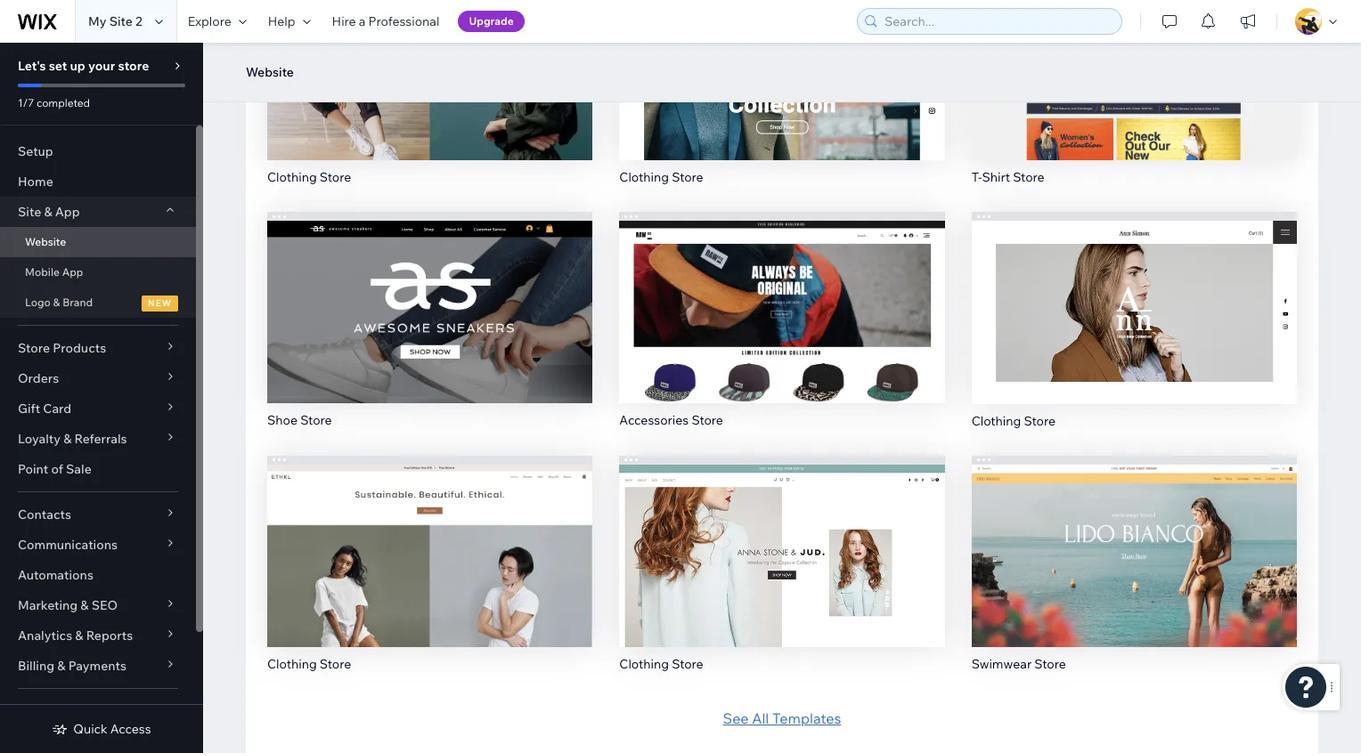 Task type: describe. For each thing, give the bounding box(es) containing it.
completed
[[36, 96, 90, 110]]

my site 2
[[88, 13, 142, 29]]

site & app
[[18, 204, 80, 220]]

billing & payments
[[18, 659, 127, 675]]

orders
[[18, 371, 59, 387]]

sales channels
[[18, 704, 107, 720]]

card
[[43, 401, 71, 417]]

site & app button
[[0, 197, 196, 227]]

analytics & reports button
[[0, 621, 196, 651]]

upgrade button
[[458, 11, 525, 32]]

sidebar element
[[0, 43, 203, 754]]

store products button
[[0, 333, 196, 364]]

loyalty & referrals button
[[0, 424, 196, 454]]

& for analytics
[[75, 628, 83, 644]]

see all templates
[[723, 710, 842, 728]]

point of sale link
[[0, 454, 196, 485]]

set
[[49, 58, 67, 74]]

mobile app
[[25, 266, 83, 279]]

analytics
[[18, 628, 72, 644]]

store products
[[18, 340, 106, 356]]

your
[[88, 58, 115, 74]]

home link
[[0, 167, 196, 197]]

hire
[[332, 13, 356, 29]]

access
[[110, 722, 151, 738]]

& for marketing
[[80, 598, 89, 614]]

orders button
[[0, 364, 196, 394]]

point of sale
[[18, 462, 92, 478]]

& for billing
[[57, 659, 65, 675]]

accessories
[[620, 413, 689, 429]]

contacts
[[18, 507, 71, 523]]

analytics & reports
[[18, 628, 133, 644]]

shoe
[[267, 413, 298, 429]]

quick
[[73, 722, 108, 738]]

& for logo
[[53, 296, 60, 309]]

see
[[723, 710, 749, 728]]

1 horizontal spatial site
[[109, 13, 133, 29]]

app inside 'link'
[[62, 266, 83, 279]]

templates
[[773, 710, 842, 728]]

seo
[[92, 598, 118, 614]]

channels
[[52, 704, 107, 720]]

reports
[[86, 628, 133, 644]]

of
[[51, 462, 63, 478]]

setup
[[18, 143, 53, 160]]

see all templates button
[[723, 708, 842, 730]]

1/7
[[18, 96, 34, 110]]

all
[[752, 710, 769, 728]]

upgrade
[[469, 14, 514, 28]]

my
[[88, 13, 107, 29]]

communications button
[[0, 530, 196, 561]]

shirt
[[982, 169, 1011, 185]]

website for website link
[[25, 235, 66, 249]]

& for site
[[44, 204, 52, 220]]

marketing & seo button
[[0, 591, 196, 621]]

sales
[[18, 704, 50, 720]]

setup link
[[0, 136, 196, 167]]

automations
[[18, 568, 94, 584]]

quick access
[[73, 722, 151, 738]]

site inside dropdown button
[[18, 204, 41, 220]]

marketing & seo
[[18, 598, 118, 614]]

loyalty & referrals
[[18, 431, 127, 447]]



Task type: locate. For each thing, give the bounding box(es) containing it.
edit button
[[393, 278, 468, 310], [745, 278, 820, 310], [1097, 278, 1172, 310], [393, 522, 468, 554], [745, 522, 820, 554], [1097, 522, 1172, 554]]

home
[[18, 174, 53, 190]]

1/7 completed
[[18, 96, 90, 110]]

store inside "store products" dropdown button
[[18, 340, 50, 356]]

app right mobile
[[62, 266, 83, 279]]

professional
[[369, 13, 440, 29]]

Search... field
[[880, 9, 1117, 34]]

t-
[[972, 169, 982, 185]]

app
[[55, 204, 80, 220], [62, 266, 83, 279]]

& right the loyalty
[[63, 431, 72, 447]]

logo & brand
[[25, 296, 93, 309]]

quick access button
[[52, 722, 151, 738]]

help button
[[257, 0, 321, 43]]

contacts button
[[0, 500, 196, 530]]

referrals
[[74, 431, 127, 447]]

1 horizontal spatial website
[[246, 64, 294, 80]]

loyalty
[[18, 431, 61, 447]]

& right logo
[[53, 296, 60, 309]]

automations link
[[0, 561, 196, 591]]

app up website link
[[55, 204, 80, 220]]

let's
[[18, 58, 46, 74]]

website link
[[0, 227, 196, 258]]

marketing
[[18, 598, 78, 614]]

up
[[70, 58, 85, 74]]

brand
[[62, 296, 93, 309]]

1 vertical spatial site
[[18, 204, 41, 220]]

point
[[18, 462, 48, 478]]

website button
[[237, 59, 303, 86]]

explore
[[188, 13, 231, 29]]

website down site & app
[[25, 235, 66, 249]]

gift
[[18, 401, 40, 417]]

1 vertical spatial website
[[25, 235, 66, 249]]

mobile app link
[[0, 258, 196, 288]]

mobile
[[25, 266, 60, 279]]

website inside button
[[246, 64, 294, 80]]

view button
[[392, 315, 468, 347], [744, 315, 820, 347], [1097, 315, 1173, 347], [392, 559, 468, 591], [744, 559, 820, 591], [1097, 559, 1173, 591]]

clothing
[[267, 169, 317, 185], [620, 169, 669, 185], [972, 413, 1022, 429], [267, 657, 317, 673], [620, 657, 669, 673]]

swimwear store
[[972, 657, 1067, 673]]

website for website button
[[246, 64, 294, 80]]

0 horizontal spatial site
[[18, 204, 41, 220]]

shoe store
[[267, 413, 332, 429]]

accessories store
[[620, 413, 724, 429]]

hire a professional link
[[321, 0, 450, 43]]

edit
[[417, 285, 444, 303], [769, 285, 796, 303], [1121, 285, 1148, 303], [417, 529, 444, 546], [769, 529, 796, 546], [1121, 529, 1148, 546]]

billing & payments button
[[0, 651, 196, 682]]

t-shirt store
[[972, 169, 1045, 185]]

site left 2
[[109, 13, 133, 29]]

hire a professional
[[332, 13, 440, 29]]

0 horizontal spatial website
[[25, 235, 66, 249]]

0 vertical spatial site
[[109, 13, 133, 29]]

store
[[320, 169, 351, 185], [672, 169, 704, 185], [1013, 169, 1045, 185], [18, 340, 50, 356], [300, 413, 332, 429], [692, 413, 724, 429], [1024, 413, 1056, 429], [320, 657, 351, 673], [672, 657, 704, 673], [1035, 657, 1067, 673]]

store
[[118, 58, 149, 74]]

sale
[[66, 462, 92, 478]]

gift card button
[[0, 394, 196, 424]]

website
[[246, 64, 294, 80], [25, 235, 66, 249]]

products
[[53, 340, 106, 356]]

website down help
[[246, 64, 294, 80]]

1 vertical spatial app
[[62, 266, 83, 279]]

a
[[359, 13, 366, 29]]

& right billing
[[57, 659, 65, 675]]

&
[[44, 204, 52, 220], [53, 296, 60, 309], [63, 431, 72, 447], [80, 598, 89, 614], [75, 628, 83, 644], [57, 659, 65, 675]]

& for loyalty
[[63, 431, 72, 447]]

payments
[[68, 659, 127, 675]]

& left reports
[[75, 628, 83, 644]]

new
[[148, 298, 172, 309]]

& down "home"
[[44, 204, 52, 220]]

communications
[[18, 537, 118, 553]]

gift card
[[18, 401, 71, 417]]

site
[[109, 13, 133, 29], [18, 204, 41, 220]]

0 vertical spatial website
[[246, 64, 294, 80]]

help
[[268, 13, 296, 29]]

0 vertical spatial app
[[55, 204, 80, 220]]

site down "home"
[[18, 204, 41, 220]]

app inside dropdown button
[[55, 204, 80, 220]]

& left seo
[[80, 598, 89, 614]]

sales channels button
[[0, 697, 196, 727]]

logo
[[25, 296, 51, 309]]

clothing store
[[267, 169, 351, 185], [620, 169, 704, 185], [972, 413, 1056, 429], [267, 657, 351, 673], [620, 657, 704, 673]]

let's set up your store
[[18, 58, 149, 74]]

website inside sidebar element
[[25, 235, 66, 249]]

swimwear
[[972, 657, 1032, 673]]

billing
[[18, 659, 54, 675]]

2
[[135, 13, 142, 29]]



Task type: vqa. For each thing, say whether or not it's contained in the screenshot.
the bottom site
yes



